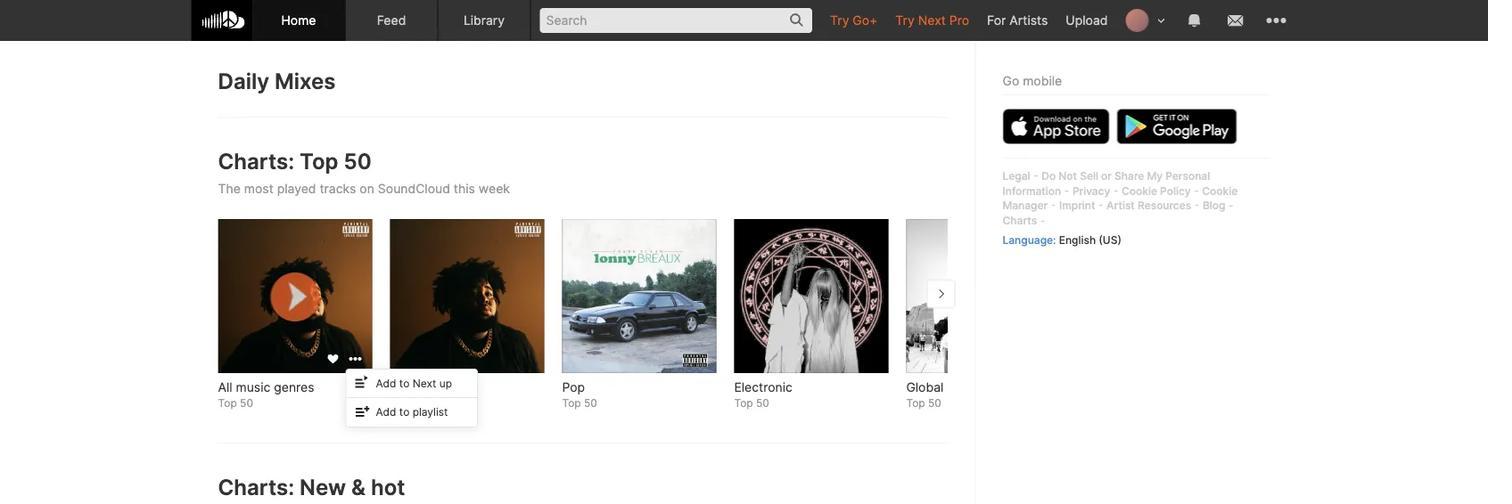 Task type: describe. For each thing, give the bounding box(es) containing it.
mobile
[[1023, 74, 1062, 89]]

privacy link
[[1073, 184, 1110, 197]]

charts
[[1003, 214, 1037, 227]]

top 50: all music genres element
[[218, 219, 372, 374]]

⁃ privacy ⁃ cookie policy ⁃
[[1061, 184, 1202, 197]]

the
[[218, 181, 241, 197]]

all
[[218, 380, 232, 395]]

electronic link
[[734, 379, 888, 396]]

go
[[1003, 74, 1019, 89]]

charts: new & hot
[[218, 475, 405, 501]]

50 inside global beats top 50
[[928, 397, 941, 410]]

artist resources link
[[1107, 199, 1191, 212]]

(us)
[[1099, 234, 1122, 247]]

50 inside charts: top 50 the most played tracks on soundcloud this week
[[344, 149, 372, 175]]

legal link
[[1003, 169, 1030, 182]]

personal
[[1166, 169, 1210, 182]]

policy
[[1160, 184, 1191, 197]]

information
[[1003, 184, 1061, 197]]

imprint
[[1059, 199, 1095, 212]]

top inside global beats top 50
[[906, 397, 925, 410]]

electronic top 50
[[734, 380, 792, 410]]

pro
[[949, 12, 969, 28]]

global beats link
[[906, 379, 1060, 396]]

hip-hop & rap top 50
[[390, 380, 476, 410]]

top 50: pop element
[[562, 219, 716, 374]]

sell
[[1080, 169, 1098, 182]]

most
[[244, 181, 274, 197]]

resources
[[1138, 199, 1191, 212]]

top inside charts: top 50 the most played tracks on soundcloud this week
[[300, 149, 338, 175]]

& for new
[[351, 475, 366, 501]]

Search search field
[[540, 8, 812, 33]]

top inside all music genres top 50
[[218, 397, 237, 410]]

rap
[[453, 380, 476, 395]]

beats
[[947, 380, 981, 395]]

global
[[906, 380, 944, 395]]

to for playlist
[[399, 406, 410, 419]]

cookie manager
[[1003, 184, 1238, 212]]

do not sell or share my personal information link
[[1003, 169, 1210, 197]]

do
[[1042, 169, 1056, 182]]

go mobile
[[1003, 74, 1062, 89]]

electronic
[[734, 380, 792, 395]]

charts: top 50 the most played tracks on soundcloud this week
[[218, 149, 510, 197]]

next inside 'link'
[[918, 12, 946, 28]]

charts: for charts: new & hot
[[218, 475, 294, 501]]

50 inside hip-hop & rap top 50
[[412, 397, 425, 410]]

up
[[439, 377, 452, 390]]

artist
[[1107, 199, 1135, 212]]

soundcloud
[[378, 181, 450, 197]]

top 50: hip-hop & rap element
[[390, 219, 544, 374]]

or
[[1101, 169, 1112, 182]]

upload link
[[1057, 0, 1117, 40]]

top inside hip-hop & rap top 50
[[390, 397, 409, 410]]

to for next
[[399, 377, 410, 390]]

hop
[[416, 380, 438, 395]]

for artists link
[[978, 0, 1057, 40]]

all music genres top 50
[[218, 380, 314, 410]]

all music genres link
[[218, 379, 372, 396]]

home
[[281, 12, 316, 28]]

try go+
[[830, 12, 878, 28]]

add to next up
[[376, 377, 452, 390]]

top inside electronic top 50
[[734, 397, 753, 410]]

for
[[987, 12, 1006, 28]]

week
[[479, 181, 510, 197]]

global beats top 50
[[906, 380, 981, 410]]



Task type: locate. For each thing, give the bounding box(es) containing it.
1 add from the top
[[376, 377, 396, 390]]

2 try from the left
[[895, 12, 915, 28]]

language:
[[1003, 234, 1056, 247]]

top 50: global beats element
[[906, 219, 1060, 374]]

50 inside electronic top 50
[[756, 397, 769, 410]]

add up add to playlist
[[376, 377, 396, 390]]

manager
[[1003, 199, 1048, 212]]

for artists
[[987, 12, 1048, 28]]

add down hip-
[[376, 406, 396, 419]]

& left the hot
[[351, 475, 366, 501]]

50 down the electronic
[[756, 397, 769, 410]]

1 vertical spatial &
[[351, 475, 366, 501]]

cookie inside cookie manager
[[1202, 184, 1238, 197]]

try right go+
[[895, 12, 915, 28]]

to inside button
[[399, 377, 410, 390]]

top
[[300, 149, 338, 175], [218, 397, 237, 410], [390, 397, 409, 410], [562, 397, 581, 410], [734, 397, 753, 410], [906, 397, 925, 410]]

next
[[918, 12, 946, 28], [413, 377, 436, 390]]

next left pro at the right of page
[[918, 12, 946, 28]]

1 horizontal spatial try
[[895, 12, 915, 28]]

top down the electronic
[[734, 397, 753, 410]]

add inside button
[[376, 377, 396, 390]]

hip-hop & rap link
[[390, 379, 544, 396]]

cookie up 'artist resources' link
[[1122, 184, 1157, 197]]

played
[[277, 181, 316, 197]]

share
[[1115, 169, 1144, 182]]

next inside button
[[413, 377, 436, 390]]

try inside 'link'
[[895, 12, 915, 28]]

& for hop
[[442, 380, 450, 395]]

hip-
[[390, 380, 416, 395]]

0 horizontal spatial next
[[413, 377, 436, 390]]

feed link
[[346, 0, 438, 41]]

1 vertical spatial add
[[376, 406, 396, 419]]

pop link
[[562, 379, 716, 396]]

0 horizontal spatial &
[[351, 475, 366, 501]]

&
[[442, 380, 450, 395], [351, 475, 366, 501]]

cookie policy link
[[1122, 184, 1191, 197]]

privacy
[[1073, 184, 1110, 197]]

charts link
[[1003, 214, 1037, 227]]

new
[[300, 475, 346, 501]]

try left go+
[[830, 12, 849, 28]]

try next pro
[[895, 12, 969, 28]]

bob builder's avatar element
[[1126, 9, 1149, 32]]

1 vertical spatial to
[[399, 406, 410, 419]]

add
[[376, 377, 396, 390], [376, 406, 396, 419]]

1 vertical spatial charts:
[[218, 475, 294, 501]]

hot
[[371, 475, 405, 501]]

50 down hop
[[412, 397, 425, 410]]

not
[[1059, 169, 1077, 182]]

1 charts: from the top
[[218, 149, 294, 175]]

to down hip-
[[399, 406, 410, 419]]

50 down pop
[[584, 397, 597, 410]]

add to playlist button
[[346, 399, 477, 427]]

cookie manager link
[[1003, 184, 1238, 212]]

2 charts: from the top
[[218, 475, 294, 501]]

try next pro link
[[887, 0, 978, 40]]

top inside pop top 50
[[562, 397, 581, 410]]

0 horizontal spatial cookie
[[1122, 184, 1157, 197]]

cookie
[[1122, 184, 1157, 197], [1202, 184, 1238, 197]]

charts: inside charts: top 50 the most played tracks on soundcloud this week
[[218, 149, 294, 175]]

top 50: electronic element
[[734, 219, 888, 374]]

charts: up most
[[218, 149, 294, 175]]

1 cookie from the left
[[1122, 184, 1157, 197]]

cookie up blog
[[1202, 184, 1238, 197]]

to inside button
[[399, 406, 410, 419]]

charts: left new
[[218, 475, 294, 501]]

50 down music
[[240, 397, 253, 410]]

50
[[344, 149, 372, 175], [240, 397, 253, 410], [412, 397, 425, 410], [584, 397, 597, 410], [756, 397, 769, 410], [928, 397, 941, 410]]

mixes
[[275, 68, 336, 95]]

50 inside all music genres top 50
[[240, 397, 253, 410]]

my
[[1147, 169, 1163, 182]]

0 horizontal spatial try
[[830, 12, 849, 28]]

0 vertical spatial next
[[918, 12, 946, 28]]

1 horizontal spatial cookie
[[1202, 184, 1238, 197]]

1 horizontal spatial next
[[918, 12, 946, 28]]

genres
[[274, 380, 314, 395]]

try for try go+
[[830, 12, 849, 28]]

home link
[[253, 0, 346, 41]]

add for add to playlist
[[376, 406, 396, 419]]

add to next up button
[[346, 370, 477, 399]]

2 to from the top
[[399, 406, 410, 419]]

add inside button
[[376, 406, 396, 419]]

this
[[454, 181, 475, 197]]

50 inside pop top 50
[[584, 397, 597, 410]]

playlist
[[413, 406, 448, 419]]

1 try from the left
[[830, 12, 849, 28]]

0 vertical spatial &
[[442, 380, 450, 395]]

on
[[360, 181, 374, 197]]

top down hip-
[[390, 397, 409, 410]]

english
[[1059, 234, 1096, 247]]

legal
[[1003, 169, 1030, 182]]

daily
[[218, 68, 269, 95]]

1 horizontal spatial &
[[442, 380, 450, 395]]

artists
[[1009, 12, 1048, 28]]

charts:
[[218, 149, 294, 175], [218, 475, 294, 501]]

to left hop
[[399, 377, 410, 390]]

blog link
[[1203, 199, 1225, 212]]

to
[[399, 377, 410, 390], [399, 406, 410, 419]]

⁃
[[1033, 169, 1039, 182], [1064, 184, 1070, 197], [1113, 184, 1119, 197], [1194, 184, 1199, 197], [1051, 199, 1056, 212], [1098, 199, 1104, 212], [1194, 199, 1200, 212], [1228, 199, 1234, 212], [1040, 214, 1046, 227]]

0 vertical spatial add
[[376, 377, 396, 390]]

upload
[[1066, 12, 1108, 28]]

next left up
[[413, 377, 436, 390]]

library
[[464, 12, 505, 28]]

& right hop
[[442, 380, 450, 395]]

1 to from the top
[[399, 377, 410, 390]]

legal ⁃
[[1003, 169, 1042, 182]]

2 cookie from the left
[[1202, 184, 1238, 197]]

go+
[[853, 12, 878, 28]]

library link
[[438, 0, 531, 41]]

charts: for charts: top 50 the most played tracks on soundcloud this week
[[218, 149, 294, 175]]

1 vertical spatial next
[[413, 377, 436, 390]]

& inside hip-hop & rap top 50
[[442, 380, 450, 395]]

blog
[[1203, 199, 1225, 212]]

50 down global
[[928, 397, 941, 410]]

None search field
[[531, 0, 821, 40]]

⁃ imprint ⁃ artist resources ⁃ blog ⁃ charts ⁃ language: english (us)
[[1003, 199, 1234, 247]]

0 vertical spatial to
[[399, 377, 410, 390]]

add for add to next up
[[376, 377, 396, 390]]

imprint link
[[1059, 199, 1095, 212]]

0 vertical spatial charts:
[[218, 149, 294, 175]]

try go+ link
[[821, 0, 887, 40]]

pop
[[562, 380, 585, 395]]

top down pop
[[562, 397, 581, 410]]

top up tracks
[[300, 149, 338, 175]]

try
[[830, 12, 849, 28], [895, 12, 915, 28]]

do not sell or share my personal information
[[1003, 169, 1210, 197]]

add to playlist
[[376, 406, 448, 419]]

daily mixes
[[218, 68, 336, 95]]

top down all
[[218, 397, 237, 410]]

2 add from the top
[[376, 406, 396, 419]]

music
[[236, 380, 270, 395]]

feed
[[377, 12, 406, 28]]

50 up on
[[344, 149, 372, 175]]

pop top 50
[[562, 380, 597, 410]]

top down global
[[906, 397, 925, 410]]

try for try next pro
[[895, 12, 915, 28]]

tracks
[[320, 181, 356, 197]]



Task type: vqa. For each thing, say whether or not it's contained in the screenshot.
rap
yes



